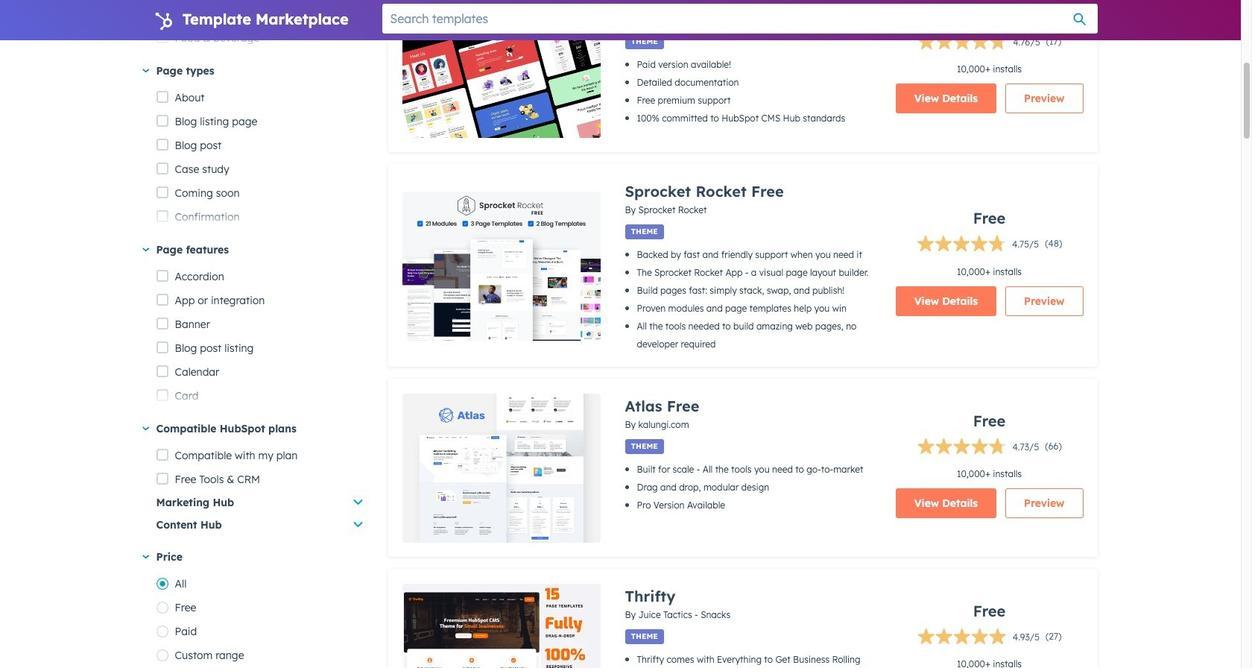 Task type: locate. For each thing, give the bounding box(es) containing it.
business types group
[[156, 0, 364, 289]]

0 vertical spatial caret image
[[142, 69, 149, 73]]

1 vertical spatial caret image
[[142, 427, 149, 431]]

caret image
[[142, 248, 149, 252]]

2 vertical spatial caret image
[[142, 555, 149, 559]]

Search templates search field
[[382, 4, 1098, 34]]

caret image
[[142, 69, 149, 73], [142, 427, 149, 431], [142, 555, 149, 559]]

overall rating meter
[[918, 33, 1041, 54], [917, 235, 1040, 256], [917, 438, 1040, 459], [918, 628, 1040, 649]]

3 caret image from the top
[[142, 555, 149, 559]]



Task type: describe. For each thing, give the bounding box(es) containing it.
1 caret image from the top
[[142, 69, 149, 73]]

price group
[[156, 572, 364, 668]]

2 caret image from the top
[[142, 427, 149, 431]]

page features group
[[156, 265, 364, 668]]

page types group
[[156, 86, 364, 668]]

compatible hubspot plans group
[[156, 468, 364, 536]]



Task type: vqa. For each thing, say whether or not it's contained in the screenshot.
second caret icon from the bottom
yes



